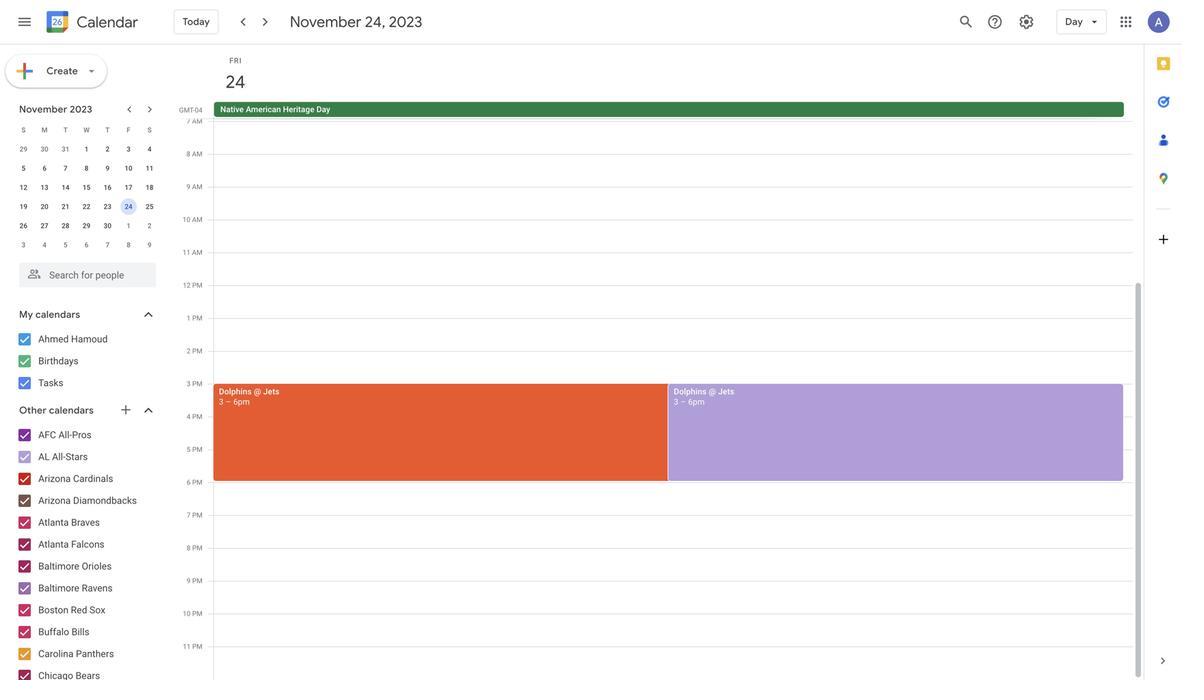 Task type: describe. For each thing, give the bounding box(es) containing it.
19
[[20, 203, 27, 211]]

other calendars button
[[3, 400, 170, 422]]

braves
[[71, 517, 100, 529]]

18
[[146, 183, 154, 192]]

ahmed
[[38, 334, 69, 345]]

calendar
[[77, 13, 138, 32]]

9 for december 9 'element' at the top of page
[[148, 241, 152, 249]]

row group containing 29
[[13, 140, 160, 255]]

other
[[19, 405, 47, 417]]

ravens
[[82, 583, 113, 594]]

1 for december 1 element
[[127, 222, 131, 230]]

7 for december 7 element
[[106, 241, 110, 249]]

baltimore orioles
[[38, 561, 112, 572]]

5 pm
[[187, 446, 203, 454]]

25
[[146, 203, 154, 211]]

row containing 3
[[13, 236, 160, 255]]

birthdays
[[38, 356, 79, 367]]

7 for 7 am
[[187, 117, 190, 125]]

28 element
[[57, 218, 74, 234]]

5 for 5 pm
[[187, 446, 191, 454]]

20
[[41, 203, 48, 211]]

my calendars button
[[3, 304, 170, 326]]

create
[[47, 65, 78, 77]]

8 for december 8 element
[[127, 241, 131, 249]]

21
[[62, 203, 69, 211]]

1 jets from the left
[[263, 387, 280, 397]]

10 for 10
[[125, 164, 133, 173]]

diamondbacks
[[73, 495, 137, 507]]

row containing 26
[[13, 216, 160, 236]]

16
[[104, 183, 112, 192]]

baltimore for baltimore ravens
[[38, 583, 79, 594]]

arizona for arizona cardinals
[[38, 473, 71, 485]]

row containing 29
[[13, 140, 160, 159]]

6 pm
[[187, 479, 203, 487]]

2 jets from the left
[[719, 387, 735, 397]]

14 element
[[57, 179, 74, 196]]

15 element
[[78, 179, 95, 196]]

16 element
[[99, 179, 116, 196]]

bills
[[72, 627, 90, 638]]

1 horizontal spatial 4
[[148, 145, 152, 153]]

atlanta braves
[[38, 517, 100, 529]]

2 pm
[[187, 347, 203, 355]]

afc all-pros
[[38, 430, 92, 441]]

0 horizontal spatial 5
[[22, 164, 25, 173]]

10 for 10 am
[[183, 216, 191, 224]]

18 element
[[141, 179, 158, 196]]

8 pm
[[187, 544, 203, 552]]

sox
[[90, 605, 105, 616]]

november for november 2023
[[19, 103, 67, 116]]

pm for 11 pm
[[192, 643, 203, 651]]

calendar element
[[44, 8, 138, 38]]

november 2023
[[19, 103, 92, 116]]

25 element
[[141, 199, 158, 215]]

24 element
[[120, 199, 137, 215]]

row containing 5
[[13, 159, 160, 178]]

october 31 element
[[57, 141, 74, 157]]

calendar heading
[[74, 13, 138, 32]]

30 element
[[99, 218, 116, 234]]

pm for 3 pm
[[192, 380, 203, 388]]

native american heritage day button
[[214, 102, 1125, 117]]

am for 8 am
[[192, 150, 203, 158]]

arizona cardinals
[[38, 473, 113, 485]]

9 am
[[187, 183, 203, 191]]

pm for 6 pm
[[192, 479, 203, 487]]

pm for 9 pm
[[192, 577, 203, 585]]

falcons
[[71, 539, 105, 550]]

december 6 element
[[78, 237, 95, 253]]

am for 11 am
[[192, 249, 203, 257]]

pm for 10 pm
[[192, 610, 203, 618]]

ahmed hamoud
[[38, 334, 108, 345]]

baltimore ravens
[[38, 583, 113, 594]]

day inside button
[[317, 105, 330, 114]]

2 dolphins @ jets 3 – 6pm from the left
[[674, 387, 735, 407]]

5 for december 5 element at the top left
[[64, 241, 68, 249]]

1 for 1 pm
[[187, 314, 191, 322]]

11 for 11
[[146, 164, 154, 173]]

american
[[246, 105, 281, 114]]

23
[[104, 203, 112, 211]]

04
[[195, 106, 203, 114]]

november 2023 grid
[[13, 120, 160, 255]]

my
[[19, 309, 33, 321]]

all- for pros
[[58, 430, 72, 441]]

october 30 element
[[36, 141, 53, 157]]

26 element
[[15, 218, 32, 234]]

boston red sox
[[38, 605, 105, 616]]

2 for 2 pm
[[187, 347, 191, 355]]

26
[[20, 222, 27, 230]]

stars
[[66, 451, 88, 463]]

24 grid
[[175, 44, 1145, 680]]

13 element
[[36, 179, 53, 196]]

21 element
[[57, 199, 74, 215]]

carolina panthers
[[38, 649, 114, 660]]

pros
[[72, 430, 92, 441]]

al all-stars
[[38, 451, 88, 463]]

fri
[[229, 56, 242, 65]]

afc
[[38, 430, 56, 441]]

f
[[127, 126, 131, 134]]

11 element
[[141, 160, 158, 177]]

december 5 element
[[57, 237, 74, 253]]

6 for december 6 element
[[85, 241, 89, 249]]

row containing 19
[[13, 197, 160, 216]]

1 6pm from the left
[[233, 397, 250, 407]]

pm for 1 pm
[[192, 314, 203, 322]]

12 for 12
[[20, 183, 27, 192]]

december 4 element
[[36, 237, 53, 253]]

8 for 8 am
[[187, 150, 190, 158]]

2 t from the left
[[106, 126, 110, 134]]

28
[[62, 222, 69, 230]]

pm for 2 pm
[[192, 347, 203, 355]]

7 for 7 pm
[[187, 511, 191, 520]]

7 pm
[[187, 511, 203, 520]]

friday, november 24 element
[[220, 66, 251, 98]]

row containing 12
[[13, 178, 160, 197]]

1 dolphins @ jets 3 – 6pm from the left
[[219, 387, 280, 407]]

buffalo bills
[[38, 627, 90, 638]]

al
[[38, 451, 50, 463]]

6 for 6 pm
[[187, 479, 191, 487]]

pm for 7 pm
[[192, 511, 203, 520]]

1 s from the left
[[21, 126, 26, 134]]

my calendars
[[19, 309, 80, 321]]

red
[[71, 605, 87, 616]]

11 for 11 am
[[183, 249, 191, 257]]

fri 24
[[225, 56, 244, 93]]

native american heritage day
[[220, 105, 330, 114]]

22
[[83, 203, 90, 211]]

24 inside grid
[[225, 71, 244, 93]]

m
[[42, 126, 48, 134]]

pm for 4 pm
[[192, 413, 203, 421]]

main drawer image
[[16, 14, 33, 30]]

31
[[62, 145, 69, 153]]



Task type: vqa. For each thing, say whether or not it's contained in the screenshot.


Task type: locate. For each thing, give the bounding box(es) containing it.
11 up 18
[[146, 164, 154, 173]]

2 horizontal spatial 1
[[187, 314, 191, 322]]

4
[[148, 145, 152, 153], [43, 241, 46, 249], [187, 413, 191, 421]]

19 element
[[15, 199, 32, 215]]

4 inside grid
[[187, 413, 191, 421]]

arizona up atlanta braves at the bottom left of page
[[38, 495, 71, 507]]

s up october 29 element
[[21, 126, 26, 134]]

1 vertical spatial 4
[[43, 241, 46, 249]]

1 vertical spatial 2
[[148, 222, 152, 230]]

0 vertical spatial 29
[[20, 145, 27, 153]]

arizona for arizona diamondbacks
[[38, 495, 71, 507]]

baltimore up the boston on the left of the page
[[38, 583, 79, 594]]

t left f at the left top of page
[[106, 126, 110, 134]]

1 vertical spatial 29
[[83, 222, 90, 230]]

pm for 12 pm
[[192, 281, 203, 290]]

calendars up afc all-pros
[[49, 405, 94, 417]]

t up october 31 "element" at the top of page
[[63, 126, 68, 134]]

1 horizontal spatial 6pm
[[689, 397, 705, 407]]

am up 12 pm
[[192, 249, 203, 257]]

9 down december 2 element
[[148, 241, 152, 249]]

pm up the 7 pm
[[192, 479, 203, 487]]

row up '29' element
[[13, 197, 160, 216]]

2 baltimore from the top
[[38, 583, 79, 594]]

17
[[125, 183, 133, 192]]

1 vertical spatial atlanta
[[38, 539, 69, 550]]

december 9 element
[[141, 237, 158, 253]]

None search field
[[0, 257, 170, 288]]

2 horizontal spatial 2
[[187, 347, 191, 355]]

12 for 12 pm
[[183, 281, 191, 290]]

5 am from the top
[[192, 249, 203, 257]]

12 pm
[[183, 281, 203, 290]]

am down 04
[[192, 117, 203, 125]]

1 atlanta from the top
[[38, 517, 69, 529]]

7 row from the top
[[13, 236, 160, 255]]

panthers
[[76, 649, 114, 660]]

29 element
[[78, 218, 95, 234]]

5 down 28 element
[[64, 241, 68, 249]]

10 pm from the top
[[192, 577, 203, 585]]

10 inside 10 "element"
[[125, 164, 133, 173]]

29 down 22
[[83, 222, 90, 230]]

15
[[83, 183, 90, 192]]

6
[[43, 164, 46, 173], [85, 241, 89, 249], [187, 479, 191, 487]]

row up october 31 "element" at the top of page
[[13, 120, 160, 140]]

today button
[[174, 5, 219, 38]]

9 for 9 pm
[[187, 577, 191, 585]]

add other calendars image
[[119, 403, 133, 417]]

all- for stars
[[52, 451, 66, 463]]

baltimore down atlanta falcons on the bottom of the page
[[38, 561, 79, 572]]

1 horizontal spatial dolphins
[[674, 387, 707, 397]]

carolina
[[38, 649, 74, 660]]

0 vertical spatial 5
[[22, 164, 25, 173]]

my calendars list
[[3, 329, 170, 394]]

pm up 5 pm
[[192, 413, 203, 421]]

4 for 4 pm
[[187, 413, 191, 421]]

0 horizontal spatial 30
[[41, 145, 48, 153]]

0 horizontal spatial 1
[[85, 145, 89, 153]]

6 down october 30 element
[[43, 164, 46, 173]]

gmt-
[[179, 106, 195, 114]]

1 vertical spatial day
[[317, 105, 330, 114]]

24 cell
[[118, 197, 139, 216]]

1 vertical spatial calendars
[[49, 405, 94, 417]]

atlanta falcons
[[38, 539, 105, 550]]

2 am from the top
[[192, 150, 203, 158]]

0 horizontal spatial 2023
[[70, 103, 92, 116]]

9 up '16' "element" on the top of the page
[[106, 164, 110, 173]]

29 for october 29 element
[[20, 145, 27, 153]]

12 inside 24 grid
[[183, 281, 191, 290]]

row up 22 element
[[13, 178, 160, 197]]

24 down fri
[[225, 71, 244, 93]]

am for 9 am
[[192, 183, 203, 191]]

9 for 9 am
[[187, 183, 190, 191]]

2023 right 24,
[[389, 12, 423, 31]]

november left 24,
[[290, 12, 362, 31]]

pm down 2 pm on the bottom of the page
[[192, 380, 203, 388]]

1 horizontal spatial 5
[[64, 241, 68, 249]]

0 vertical spatial 30
[[41, 145, 48, 153]]

2 vertical spatial 4
[[187, 413, 191, 421]]

4 down "3 pm" at the left bottom of the page
[[187, 413, 191, 421]]

1
[[85, 145, 89, 153], [127, 222, 131, 230], [187, 314, 191, 322]]

24 inside cell
[[125, 203, 133, 211]]

30 for october 30 element
[[41, 145, 48, 153]]

1 horizontal spatial 1
[[127, 222, 131, 230]]

2 vertical spatial 6
[[187, 479, 191, 487]]

2023 up w
[[70, 103, 92, 116]]

1 vertical spatial all-
[[52, 451, 66, 463]]

12 inside "element"
[[20, 183, 27, 192]]

8 up "15" 'element' on the top left of the page
[[85, 164, 89, 173]]

10 am
[[183, 216, 203, 224]]

3 am from the top
[[192, 183, 203, 191]]

baltimore
[[38, 561, 79, 572], [38, 583, 79, 594]]

9
[[106, 164, 110, 173], [187, 183, 190, 191], [148, 241, 152, 249], [187, 577, 191, 585]]

1 vertical spatial 5
[[64, 241, 68, 249]]

30
[[41, 145, 48, 153], [104, 222, 112, 230]]

1 horizontal spatial 12
[[183, 281, 191, 290]]

2 s from the left
[[148, 126, 152, 134]]

pm down the 4 pm
[[192, 446, 203, 454]]

native american heritage day row
[[208, 102, 1145, 118]]

1 up december 8 element
[[127, 222, 131, 230]]

7 am
[[187, 117, 203, 125]]

22 element
[[78, 199, 95, 215]]

1 vertical spatial baltimore
[[38, 583, 79, 594]]

1 inside 24 grid
[[187, 314, 191, 322]]

2 arizona from the top
[[38, 495, 71, 507]]

arizona
[[38, 473, 71, 485], [38, 495, 71, 507]]

0 vertical spatial 10
[[125, 164, 133, 173]]

0 vertical spatial all-
[[58, 430, 72, 441]]

6 pm from the top
[[192, 446, 203, 454]]

1 arizona from the top
[[38, 473, 71, 485]]

7 down 6 pm
[[187, 511, 191, 520]]

1 vertical spatial 30
[[104, 222, 112, 230]]

pm down 6 pm
[[192, 511, 203, 520]]

24
[[225, 71, 244, 93], [125, 203, 133, 211]]

0 horizontal spatial s
[[21, 126, 26, 134]]

october 29 element
[[15, 141, 32, 157]]

10 pm
[[183, 610, 203, 618]]

arizona down al all-stars
[[38, 473, 71, 485]]

0 horizontal spatial 2
[[106, 145, 110, 153]]

7 pm from the top
[[192, 479, 203, 487]]

7
[[187, 117, 190, 125], [64, 164, 68, 173], [106, 241, 110, 249], [187, 511, 191, 520]]

4 up 11 element
[[148, 145, 152, 153]]

1 horizontal spatial 29
[[83, 222, 90, 230]]

2 down 25 element at the left of page
[[148, 222, 152, 230]]

7 up '14' element
[[64, 164, 68, 173]]

november for november 24, 2023
[[290, 12, 362, 31]]

2 up "3 pm" at the left bottom of the page
[[187, 347, 191, 355]]

0 vertical spatial 24
[[225, 71, 244, 93]]

2 vertical spatial 1
[[187, 314, 191, 322]]

1 horizontal spatial t
[[106, 126, 110, 134]]

1 horizontal spatial 2
[[148, 222, 152, 230]]

2 vertical spatial 2
[[187, 347, 191, 355]]

10 for 10 pm
[[183, 610, 191, 618]]

calendars up ahmed
[[36, 309, 80, 321]]

december 7 element
[[99, 237, 116, 253]]

0 horizontal spatial dolphins @ jets 3 – 6pm
[[219, 387, 280, 407]]

tab list
[[1145, 44, 1183, 642]]

27 element
[[36, 218, 53, 234]]

atlanta
[[38, 517, 69, 529], [38, 539, 69, 550]]

today
[[183, 16, 210, 28]]

1 dolphins from the left
[[219, 387, 252, 397]]

november 24, 2023
[[290, 12, 423, 31]]

7 down "30" element
[[106, 241, 110, 249]]

1 horizontal spatial 30
[[104, 222, 112, 230]]

1 horizontal spatial s
[[148, 126, 152, 134]]

1 – from the left
[[226, 397, 231, 407]]

30 down 23
[[104, 222, 112, 230]]

5 inside 24 grid
[[187, 446, 191, 454]]

Search for people text field
[[27, 263, 148, 288]]

1 horizontal spatial jets
[[719, 387, 735, 397]]

0 horizontal spatial 12
[[20, 183, 27, 192]]

1 pm
[[187, 314, 203, 322]]

8 down december 1 element
[[127, 241, 131, 249]]

0 vertical spatial 4
[[148, 145, 152, 153]]

pm for 5 pm
[[192, 446, 203, 454]]

baltimore for baltimore orioles
[[38, 561, 79, 572]]

2 pm from the top
[[192, 314, 203, 322]]

1 vertical spatial november
[[19, 103, 67, 116]]

1 vertical spatial arizona
[[38, 495, 71, 507]]

pm up 1 pm
[[192, 281, 203, 290]]

12 pm from the top
[[192, 643, 203, 651]]

2 @ from the left
[[709, 387, 717, 397]]

row
[[13, 120, 160, 140], [13, 140, 160, 159], [13, 159, 160, 178], [13, 178, 160, 197], [13, 197, 160, 216], [13, 216, 160, 236], [13, 236, 160, 255]]

0 vertical spatial atlanta
[[38, 517, 69, 529]]

2 – from the left
[[681, 397, 687, 407]]

atlanta for atlanta braves
[[38, 517, 69, 529]]

atlanta down atlanta braves at the bottom left of page
[[38, 539, 69, 550]]

1 horizontal spatial 2023
[[389, 12, 423, 31]]

all-
[[58, 430, 72, 441], [52, 451, 66, 463]]

0 vertical spatial arizona
[[38, 473, 71, 485]]

2 for december 2 element
[[148, 222, 152, 230]]

0 horizontal spatial day
[[317, 105, 330, 114]]

am down 9 am
[[192, 216, 203, 224]]

all- right the afc
[[58, 430, 72, 441]]

all- right al
[[52, 451, 66, 463]]

dolphins
[[219, 387, 252, 397], [674, 387, 707, 397]]

6 down '29' element
[[85, 241, 89, 249]]

24,
[[365, 12, 386, 31]]

3 pm from the top
[[192, 347, 203, 355]]

2 vertical spatial 5
[[187, 446, 191, 454]]

0 horizontal spatial 6pm
[[233, 397, 250, 407]]

7 down gmt-
[[187, 117, 190, 125]]

1 horizontal spatial @
[[709, 387, 717, 397]]

8 pm from the top
[[192, 511, 203, 520]]

–
[[226, 397, 231, 407], [681, 397, 687, 407]]

4 down 27 element
[[43, 241, 46, 249]]

pm up "3 pm" at the left bottom of the page
[[192, 347, 203, 355]]

11 down 10 am
[[183, 249, 191, 257]]

5 pm from the top
[[192, 413, 203, 421]]

2 vertical spatial 11
[[183, 643, 191, 651]]

2 up '16' "element" on the top of the page
[[106, 145, 110, 153]]

5
[[22, 164, 25, 173], [64, 241, 68, 249], [187, 446, 191, 454]]

1 horizontal spatial dolphins @ jets 3 – 6pm
[[674, 387, 735, 407]]

pm down 8 pm
[[192, 577, 203, 585]]

day
[[1066, 16, 1084, 28], [317, 105, 330, 114]]

4 pm
[[187, 413, 203, 421]]

1 horizontal spatial 24
[[225, 71, 244, 93]]

am for 7 am
[[192, 117, 203, 125]]

0 vertical spatial 12
[[20, 183, 27, 192]]

10 up 17
[[125, 164, 133, 173]]

2 horizontal spatial 6
[[187, 479, 191, 487]]

atlanta for atlanta falcons
[[38, 539, 69, 550]]

1 vertical spatial 6
[[85, 241, 89, 249]]

2 row from the top
[[13, 140, 160, 159]]

day button
[[1057, 5, 1108, 38]]

0 horizontal spatial t
[[63, 126, 68, 134]]

9 up 10 pm
[[187, 577, 191, 585]]

2 vertical spatial 10
[[183, 610, 191, 618]]

12 up 19
[[20, 183, 27, 192]]

5 row from the top
[[13, 197, 160, 216]]

gmt-04
[[179, 106, 203, 114]]

boston
[[38, 605, 69, 616]]

0 horizontal spatial november
[[19, 103, 67, 116]]

pm for 8 pm
[[192, 544, 203, 552]]

other calendars
[[19, 405, 94, 417]]

3
[[127, 145, 131, 153], [22, 241, 25, 249], [187, 380, 191, 388], [219, 397, 224, 407], [674, 397, 679, 407]]

december 3 element
[[15, 237, 32, 253]]

12 element
[[15, 179, 32, 196]]

3 pm
[[187, 380, 203, 388]]

29 inside october 29 element
[[20, 145, 27, 153]]

0 vertical spatial 2023
[[389, 12, 423, 31]]

0 vertical spatial 11
[[146, 164, 154, 173]]

2 atlanta from the top
[[38, 539, 69, 550]]

1 baltimore from the top
[[38, 561, 79, 572]]

pm down the 7 pm
[[192, 544, 203, 552]]

dolphins @ jets 3 – 6pm
[[219, 387, 280, 407], [674, 387, 735, 407]]

calendars for other calendars
[[49, 405, 94, 417]]

1 am from the top
[[192, 117, 203, 125]]

pm down 10 pm
[[192, 643, 203, 651]]

5 down october 29 element
[[22, 164, 25, 173]]

29 for '29' element
[[83, 222, 90, 230]]

1 vertical spatial 10
[[183, 216, 191, 224]]

17 element
[[120, 179, 137, 196]]

11 for 11 pm
[[183, 643, 191, 651]]

cardinals
[[73, 473, 113, 485]]

9 pm from the top
[[192, 544, 203, 552]]

november
[[290, 12, 362, 31], [19, 103, 67, 116]]

0 vertical spatial november
[[290, 12, 362, 31]]

native
[[220, 105, 244, 114]]

arizona diamondbacks
[[38, 495, 137, 507]]

6 row from the top
[[13, 216, 160, 236]]

row group
[[13, 140, 160, 255]]

0 horizontal spatial –
[[226, 397, 231, 407]]

w
[[84, 126, 90, 134]]

1 pm from the top
[[192, 281, 203, 290]]

0 horizontal spatial 4
[[43, 241, 46, 249]]

0 vertical spatial day
[[1066, 16, 1084, 28]]

23 element
[[99, 199, 116, 215]]

day right heritage
[[317, 105, 330, 114]]

heritage
[[283, 105, 315, 114]]

2 horizontal spatial 5
[[187, 446, 191, 454]]

day inside popup button
[[1066, 16, 1084, 28]]

1 vertical spatial 11
[[183, 249, 191, 257]]

december 2 element
[[141, 218, 158, 234]]

calendars for my calendars
[[36, 309, 80, 321]]

november up m
[[19, 103, 67, 116]]

9 inside 'element'
[[148, 241, 152, 249]]

4 for december 4 element
[[43, 241, 46, 249]]

1 down 12 pm
[[187, 314, 191, 322]]

24 down 17
[[125, 203, 133, 211]]

10 up 11 am
[[183, 216, 191, 224]]

1 vertical spatial 12
[[183, 281, 191, 290]]

11 am
[[183, 249, 203, 257]]

9 pm
[[187, 577, 203, 585]]

0 vertical spatial baltimore
[[38, 561, 79, 572]]

2 horizontal spatial 4
[[187, 413, 191, 421]]

other calendars list
[[3, 424, 170, 680]]

am up 9 am
[[192, 150, 203, 158]]

1 horizontal spatial day
[[1066, 16, 1084, 28]]

0 horizontal spatial @
[[254, 387, 261, 397]]

12 down 11 am
[[183, 281, 191, 290]]

4 row from the top
[[13, 178, 160, 197]]

6 up the 7 pm
[[187, 479, 191, 487]]

29 left october 30 element
[[20, 145, 27, 153]]

pm
[[192, 281, 203, 290], [192, 314, 203, 322], [192, 347, 203, 355], [192, 380, 203, 388], [192, 413, 203, 421], [192, 446, 203, 454], [192, 479, 203, 487], [192, 511, 203, 520], [192, 544, 203, 552], [192, 577, 203, 585], [192, 610, 203, 618], [192, 643, 203, 651]]

0 vertical spatial calendars
[[36, 309, 80, 321]]

0 vertical spatial 6
[[43, 164, 46, 173]]

10 element
[[120, 160, 137, 177]]

12
[[20, 183, 27, 192], [183, 281, 191, 290]]

1 vertical spatial 2023
[[70, 103, 92, 116]]

1 horizontal spatial –
[[681, 397, 687, 407]]

pm down 9 pm
[[192, 610, 203, 618]]

3 row from the top
[[13, 159, 160, 178]]

create button
[[5, 55, 107, 88]]

4 pm from the top
[[192, 380, 203, 388]]

8 up 9 pm
[[187, 544, 191, 552]]

8 up 9 am
[[187, 150, 190, 158]]

11 pm from the top
[[192, 610, 203, 618]]

30 for "30" element
[[104, 222, 112, 230]]

1 @ from the left
[[254, 387, 261, 397]]

buffalo
[[38, 627, 69, 638]]

11
[[146, 164, 154, 173], [183, 249, 191, 257], [183, 643, 191, 651]]

1 horizontal spatial 6
[[85, 241, 89, 249]]

1 row from the top
[[13, 120, 160, 140]]

december 1 element
[[120, 218, 137, 234]]

29
[[20, 145, 27, 153], [83, 222, 90, 230]]

atlanta up atlanta falcons on the bottom of the page
[[38, 517, 69, 529]]

0 horizontal spatial 24
[[125, 203, 133, 211]]

day right settings menu icon
[[1066, 16, 1084, 28]]

0 horizontal spatial jets
[[263, 387, 280, 397]]

11 pm
[[183, 643, 203, 651]]

row down '29' element
[[13, 236, 160, 255]]

am down 8 am on the top left of page
[[192, 183, 203, 191]]

1 horizontal spatial november
[[290, 12, 362, 31]]

11 inside row
[[146, 164, 154, 173]]

11 down 10 pm
[[183, 643, 191, 651]]

8 for 8 pm
[[187, 544, 191, 552]]

6 inside 24 grid
[[187, 479, 191, 487]]

0 horizontal spatial dolphins
[[219, 387, 252, 397]]

27
[[41, 222, 48, 230]]

pm up 2 pm on the bottom of the page
[[192, 314, 203, 322]]

29 inside '29' element
[[83, 222, 90, 230]]

0 horizontal spatial 29
[[20, 145, 27, 153]]

2 dolphins from the left
[[674, 387, 707, 397]]

9 up 10 am
[[187, 183, 190, 191]]

4 am from the top
[[192, 216, 203, 224]]

row containing s
[[13, 120, 160, 140]]

tasks
[[38, 378, 63, 389]]

0 horizontal spatial 6
[[43, 164, 46, 173]]

s right f at the left top of page
[[148, 126, 152, 134]]

10 up 11 pm
[[183, 610, 191, 618]]

1 vertical spatial 24
[[125, 203, 133, 211]]

row down w
[[13, 140, 160, 159]]

14
[[62, 183, 69, 192]]

0 vertical spatial 1
[[85, 145, 89, 153]]

1 down w
[[85, 145, 89, 153]]

december 8 element
[[120, 237, 137, 253]]

5 down the 4 pm
[[187, 446, 191, 454]]

1 t from the left
[[63, 126, 68, 134]]

orioles
[[82, 561, 112, 572]]

row up december 6 element
[[13, 216, 160, 236]]

hamoud
[[71, 334, 108, 345]]

20 element
[[36, 199, 53, 215]]

13
[[41, 183, 48, 192]]

8
[[187, 150, 190, 158], [85, 164, 89, 173], [127, 241, 131, 249], [187, 544, 191, 552]]

2 6pm from the left
[[689, 397, 705, 407]]

settings menu image
[[1019, 14, 1035, 30]]

1 vertical spatial 1
[[127, 222, 131, 230]]

am for 10 am
[[192, 216, 203, 224]]

30 down m
[[41, 145, 48, 153]]

8 am
[[187, 150, 203, 158]]

row up "15" 'element' on the top left of the page
[[13, 159, 160, 178]]

0 vertical spatial 2
[[106, 145, 110, 153]]



